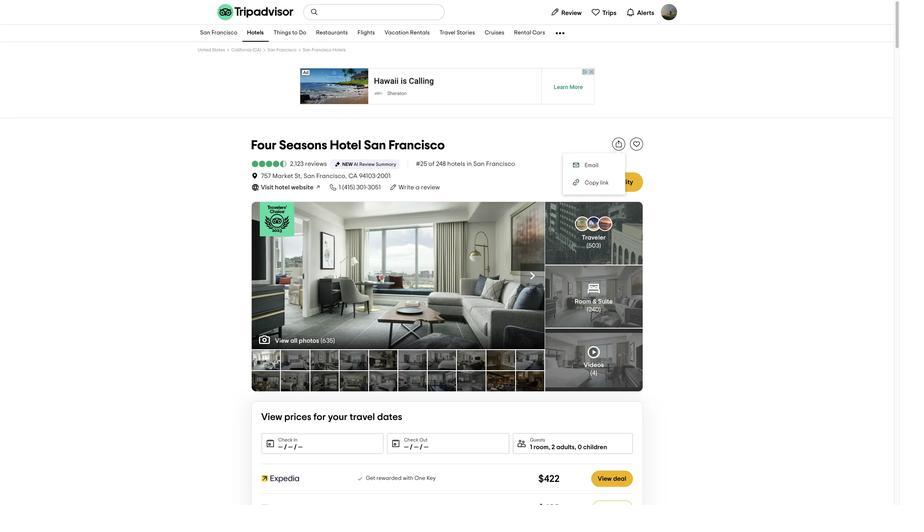 Task type: locate. For each thing, give the bounding box(es) containing it.
) inside "room & suite ( 240 )"
[[599, 306, 601, 313]]

240
[[589, 306, 599, 313]]

0 horizontal spatial ,
[[549, 444, 550, 450]]

review right ai
[[359, 162, 375, 167]]

francisco down things to do link
[[276, 48, 296, 52]]

) down videos
[[596, 370, 597, 376]]

4
[[592, 370, 596, 376]]

check for check in — / — / —
[[278, 438, 293, 442]]

check left link
[[580, 179, 599, 185]]

/ down in
[[294, 444, 297, 450]]

0 vertical spatial view
[[275, 338, 289, 344]]

francisco up #25
[[389, 139, 445, 152]]

0 horizontal spatial check
[[278, 438, 293, 442]]

san francisco down the things
[[268, 48, 296, 52]]

view for view deal
[[598, 476, 612, 482]]

san right st,
[[303, 173, 315, 179]]

all
[[290, 338, 297, 344]]

check inside 'button'
[[580, 179, 599, 185]]

california
[[231, 48, 252, 52]]

view deal
[[598, 476, 626, 482]]

alerts
[[637, 10, 654, 16]]

united states link
[[198, 48, 225, 52]]

san right in
[[473, 161, 485, 167]]

/ down prices
[[284, 444, 287, 450]]

review left trips link
[[561, 10, 582, 16]]

hotels
[[247, 30, 264, 36], [333, 48, 346, 52]]

( right photos
[[321, 338, 322, 344]]

share image
[[615, 140, 623, 148]]

(
[[587, 243, 588, 249], [587, 306, 589, 313], [321, 338, 322, 344], [590, 370, 592, 376]]

check inside check in — / — / —
[[278, 438, 293, 442]]

travel stories
[[440, 30, 475, 36]]

0 horizontal spatial san francisco
[[200, 30, 237, 36]]

4 / from the left
[[420, 444, 423, 450]]

san francisco link up states
[[195, 25, 242, 42]]

/ up with
[[410, 444, 413, 450]]

1 left (415)
[[339, 184, 341, 191]]

view for view all photos ( 635 )
[[275, 338, 289, 344]]

flights link
[[353, 25, 380, 42]]

francisco right in
[[486, 161, 515, 167]]

san right (ca)
[[268, 48, 275, 52]]

deal
[[613, 476, 626, 482]]

in
[[294, 438, 298, 442]]

check
[[580, 179, 599, 185], [278, 438, 293, 442], [404, 438, 418, 442]]

seasons
[[279, 139, 327, 152]]

san francisco
[[200, 30, 237, 36], [268, 48, 296, 52]]

a
[[416, 184, 420, 191]]

of
[[429, 161, 435, 167]]

san francisco link down the things
[[268, 48, 296, 52]]

1 vertical spatial review
[[359, 162, 375, 167]]

, left 0
[[575, 444, 576, 450]]

/
[[284, 444, 287, 450], [294, 444, 297, 450], [410, 444, 413, 450], [420, 444, 423, 450]]

review link
[[547, 4, 585, 20]]

rental cars link
[[509, 25, 550, 42]]

francisco inside san francisco link
[[212, 30, 237, 36]]

check availability
[[580, 179, 633, 185]]

( down videos
[[590, 370, 592, 376]]

reviews
[[305, 161, 327, 167]]

check availability button
[[571, 172, 643, 192]]

1 vertical spatial 1
[[530, 444, 532, 450]]

—
[[278, 444, 283, 450], [288, 444, 293, 450], [298, 444, 303, 450], [404, 444, 409, 450], [414, 444, 418, 450], [424, 444, 428, 450]]

san francisco hotels link
[[303, 48, 346, 52]]

new
[[342, 162, 353, 167]]

check left in
[[278, 438, 293, 442]]

suite
[[598, 298, 613, 305]]

prices
[[284, 412, 311, 422]]

,
[[549, 444, 550, 450], [575, 444, 576, 450]]

san inside the #25 of 248 hotels in san francisco link
[[473, 161, 485, 167]]

vacation
[[385, 30, 409, 36]]

(ca)
[[253, 48, 261, 52]]

francisco up states
[[212, 30, 237, 36]]

0 vertical spatial san francisco
[[200, 30, 237, 36]]

1 vertical spatial san francisco
[[268, 48, 296, 52]]

profile picture image
[[661, 4, 677, 20]]

1 vertical spatial view
[[261, 412, 282, 422]]

1 horizontal spatial 1
[[530, 444, 532, 450]]

0 vertical spatial hotels
[[247, 30, 264, 36]]

view left deal
[[598, 476, 612, 482]]

traveler ( 503 )
[[582, 234, 606, 249]]

#25
[[416, 161, 427, 167]]

review
[[561, 10, 582, 16], [359, 162, 375, 167]]

1 horizontal spatial san francisco link
[[268, 48, 296, 52]]

None search field
[[304, 5, 444, 19]]

check inside 'check out — / — / —'
[[404, 438, 418, 442]]

0 horizontal spatial hotels
[[247, 30, 264, 36]]

tripadvisor image
[[217, 4, 293, 20]]

san up united
[[200, 30, 210, 36]]

states
[[212, 48, 225, 52]]

&
[[593, 298, 597, 305]]

1 horizontal spatial check
[[404, 438, 418, 442]]

website
[[291, 184, 314, 191]]

1 down guests
[[530, 444, 532, 450]]

1 vertical spatial hotels
[[333, 48, 346, 52]]

one
[[415, 475, 425, 481]]

san francisco link
[[195, 25, 242, 42], [268, 48, 296, 52]]

3051
[[368, 184, 381, 191]]

301-
[[356, 184, 368, 191]]

3 — from the left
[[298, 444, 303, 450]]

email
[[585, 163, 599, 168]]

4 — from the left
[[404, 444, 409, 450]]

2 horizontal spatial check
[[580, 179, 599, 185]]

rentals
[[410, 30, 430, 36]]

view left all
[[275, 338, 289, 344]]

0 vertical spatial review
[[561, 10, 582, 16]]

vacation rentals
[[385, 30, 430, 36]]

vacation rentals link
[[380, 25, 435, 42]]

2,123
[[290, 161, 304, 167]]

view all photos ( 635 )
[[275, 338, 335, 344]]

out
[[419, 438, 428, 442]]

/ down out at the left of page
[[420, 444, 423, 450]]

0 horizontal spatial review
[[359, 162, 375, 167]]

2,123 reviews
[[290, 161, 327, 167]]

view for view prices for your travel dates
[[261, 412, 282, 422]]

san francisco up states
[[200, 30, 237, 36]]

check for check out — / — / —
[[404, 438, 418, 442]]

view inside button
[[598, 476, 612, 482]]

0 horizontal spatial 1
[[339, 184, 341, 191]]

hotel
[[330, 139, 361, 152]]

1 vertical spatial san francisco link
[[268, 48, 296, 52]]

) down suite
[[599, 306, 601, 313]]

1 horizontal spatial san francisco
[[268, 48, 296, 52]]

248
[[436, 161, 446, 167]]

advertisement region
[[300, 68, 594, 104]]

) down traveler in the right of the page
[[599, 243, 601, 249]]

copy
[[585, 180, 599, 186]]

guests 1 room , 2 adults , 0 children
[[530, 438, 607, 450]]

( inside videos ( 4 )
[[590, 370, 592, 376]]

2 vertical spatial view
[[598, 476, 612, 482]]

rental
[[514, 30, 531, 36]]

4.5 of 5 bubbles image
[[251, 161, 287, 167]]

1 / from the left
[[284, 444, 287, 450]]

, left 2
[[549, 444, 550, 450]]

francisco inside the #25 of 248 hotels in san francisco link
[[486, 161, 515, 167]]

rewarded
[[377, 475, 402, 481]]

hotels up (ca)
[[247, 30, 264, 36]]

link
[[600, 180, 609, 186]]

new ai review summary
[[342, 162, 396, 167]]

hotels down restaurants link
[[333, 48, 346, 52]]

california (ca)
[[231, 48, 261, 52]]

1 horizontal spatial ,
[[575, 444, 576, 450]]

four
[[251, 139, 276, 152]]

( down traveler in the right of the page
[[587, 243, 588, 249]]

757 market st, san francisco, ca 94103-2001
[[261, 173, 391, 179]]

1 horizontal spatial review
[[561, 10, 582, 16]]

0 vertical spatial san francisco link
[[195, 25, 242, 42]]

videos ( 4 )
[[584, 362, 604, 376]]

( down room
[[587, 306, 589, 313]]

things
[[274, 30, 291, 36]]

with
[[403, 475, 413, 481]]

503
[[588, 243, 599, 249]]

check left out at the left of page
[[404, 438, 418, 442]]

check out — / — / —
[[404, 438, 428, 450]]

view left prices
[[261, 412, 282, 422]]



Task type: describe. For each thing, give the bounding box(es) containing it.
view prices for your travel dates
[[261, 412, 402, 422]]

flights
[[358, 30, 375, 36]]

st,
[[295, 173, 302, 179]]

four seasons hotel san francisco
[[251, 139, 445, 152]]

francisco down restaurants link
[[312, 48, 332, 52]]

rental cars
[[514, 30, 545, 36]]

(415)
[[342, 184, 355, 191]]

ai
[[354, 162, 358, 167]]

635
[[322, 338, 333, 344]]

94103-
[[359, 173, 377, 179]]

hotels
[[447, 161, 465, 167]]

3 / from the left
[[410, 444, 413, 450]]

things to do link
[[269, 25, 311, 42]]

save to a trip image
[[632, 140, 640, 148]]

cruises
[[485, 30, 504, 36]]

to
[[292, 30, 298, 36]]

room
[[534, 444, 549, 450]]

0 vertical spatial 1
[[339, 184, 341, 191]]

( inside traveler ( 503 )
[[587, 243, 588, 249]]

#25 of 248 hotels in san francisco link
[[416, 159, 515, 168]]

videos
[[584, 362, 604, 368]]

0 horizontal spatial san francisco link
[[195, 25, 242, 42]]

san up "new ai review summary"
[[364, 139, 386, 152]]

children
[[583, 444, 607, 450]]

full view
[[388, 272, 418, 280]]

travel stories link
[[435, 25, 480, 42]]

) inside videos ( 4 )
[[596, 370, 597, 376]]

visit hotel website link
[[251, 183, 321, 192]]

restaurants link
[[311, 25, 353, 42]]

1 horizontal spatial hotels
[[333, 48, 346, 52]]

trips
[[602, 10, 617, 16]]

1 (415) 301-3051
[[339, 184, 381, 191]]

trips link
[[588, 4, 620, 20]]

travel
[[440, 30, 455, 36]]

get rewarded with one key
[[366, 475, 436, 481]]

1 , from the left
[[549, 444, 550, 450]]

san down do
[[303, 48, 311, 52]]

write
[[399, 184, 414, 191]]

copy link
[[585, 180, 609, 186]]

san francisco inside san francisco link
[[200, 30, 237, 36]]

2001
[[377, 173, 391, 179]]

cruises link
[[480, 25, 509, 42]]

check in — / — / —
[[278, 438, 303, 450]]

2 , from the left
[[575, 444, 576, 450]]

1 inside guests 1 room , 2 adults , 0 children
[[530, 444, 532, 450]]

francisco,
[[316, 173, 347, 179]]

2 — from the left
[[288, 444, 293, 450]]

san inside san francisco link
[[200, 30, 210, 36]]

photos
[[299, 338, 319, 344]]

your
[[328, 412, 348, 422]]

check for check availability
[[580, 179, 599, 185]]

summary
[[376, 162, 396, 167]]

in
[[467, 161, 472, 167]]

alerts link
[[623, 4, 657, 20]]

view deal button
[[591, 471, 633, 487]]

0
[[578, 444, 582, 450]]

full
[[388, 272, 400, 280]]

room & suite ( 240 )
[[575, 298, 613, 313]]

) inside traveler ( 503 )
[[599, 243, 601, 249]]

things to do
[[274, 30, 306, 36]]

$422
[[538, 474, 560, 484]]

market
[[272, 173, 293, 179]]

hotel
[[275, 184, 290, 191]]

travelers' choice 2023 winner image
[[260, 202, 294, 236]]

for
[[314, 412, 326, 422]]

visit hotel website
[[261, 184, 314, 191]]

visit
[[261, 184, 273, 191]]

1 — from the left
[[278, 444, 283, 450]]

ca
[[348, 173, 357, 179]]

traveler
[[582, 234, 606, 241]]

5 — from the left
[[414, 444, 418, 450]]

guests
[[530, 438, 545, 442]]

#25 of 248 hotels in san francisco
[[416, 161, 515, 167]]

757
[[261, 173, 271, 179]]

travel
[[350, 412, 375, 422]]

stories
[[457, 30, 475, 36]]

2 / from the left
[[294, 444, 297, 450]]

availability
[[601, 179, 633, 185]]

review
[[421, 184, 440, 191]]

2
[[552, 444, 555, 450]]

( inside "room & suite ( 240 )"
[[587, 306, 589, 313]]

write a review link
[[389, 183, 440, 192]]

united
[[198, 48, 211, 52]]

get
[[366, 475, 375, 481]]

1 (415) 301-3051 link
[[329, 183, 381, 192]]

united states
[[198, 48, 225, 52]]

) right photos
[[333, 338, 335, 344]]

adults
[[556, 444, 575, 450]]

6 — from the left
[[424, 444, 428, 450]]

search image
[[310, 8, 318, 16]]

key
[[427, 475, 436, 481]]

write a review
[[399, 184, 440, 191]]



Task type: vqa. For each thing, say whether or not it's contained in the screenshot.
the left hot
no



